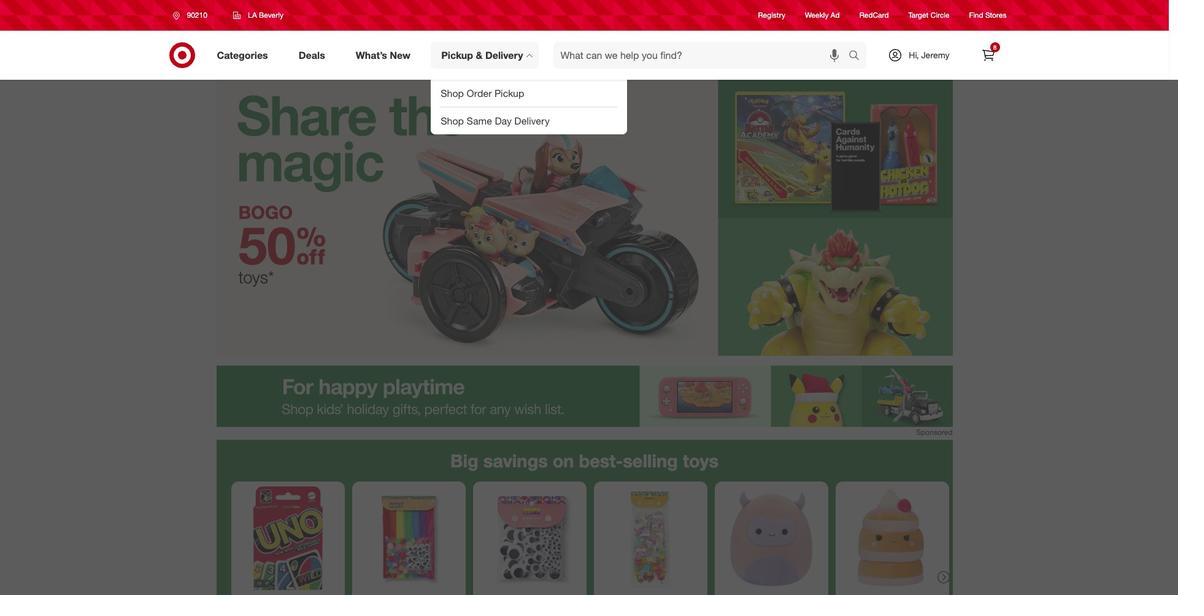 Task type: vqa. For each thing, say whether or not it's contained in the screenshot.
Target
yes



Task type: locate. For each thing, give the bounding box(es) containing it.
1 shop from the top
[[441, 87, 464, 99]]

beverly
[[259, 10, 284, 20]]

shop
[[441, 87, 464, 99], [441, 115, 464, 127]]

shop for shop order pickup
[[441, 87, 464, 99]]

pickup
[[442, 49, 473, 61], [495, 87, 525, 99]]

registry link
[[759, 10, 786, 21]]

same
[[467, 115, 492, 127]]

toys
[[683, 450, 719, 472]]

1 horizontal spatial pickup
[[495, 87, 525, 99]]

delivery right &
[[486, 49, 523, 61]]

shop same day delivery
[[441, 115, 550, 127]]

weekly ad
[[806, 11, 840, 20]]

selling
[[623, 450, 678, 472]]

&
[[476, 49, 483, 61]]

delivery
[[486, 49, 523, 61], [515, 115, 550, 127]]

0 vertical spatial delivery
[[486, 49, 523, 61]]

deals link
[[288, 42, 341, 69]]


[[296, 214, 326, 277]]

shop left order
[[441, 87, 464, 99]]

0 horizontal spatial pickup
[[442, 49, 473, 61]]

delivery down shop order pickup link
[[515, 115, 550, 127]]

shop left same
[[441, 115, 464, 127]]

find stores
[[970, 11, 1007, 20]]

2 shop from the top
[[441, 115, 464, 127]]

sponsored
[[917, 428, 953, 437]]

best-
[[579, 450, 623, 472]]

find stores link
[[970, 10, 1007, 21]]

8 link
[[975, 42, 1002, 69]]

0 vertical spatial shop
[[441, 87, 464, 99]]

registry
[[759, 11, 786, 20]]

0 vertical spatial pickup
[[442, 49, 473, 61]]

redcard link
[[860, 10, 889, 21]]

deals
[[299, 49, 325, 61]]

pickup left &
[[442, 49, 473, 61]]

day
[[495, 115, 512, 127]]

8
[[994, 44, 997, 51]]

shop inside 'link'
[[441, 115, 464, 127]]

pickup up day
[[495, 87, 525, 99]]

1 vertical spatial shop
[[441, 115, 464, 127]]

target circle link
[[909, 10, 950, 21]]

savings
[[484, 450, 548, 472]]

delivery inside 'link'
[[515, 115, 550, 127]]

circle
[[931, 11, 950, 20]]

uno card game image
[[236, 487, 340, 591]]

weekly ad link
[[806, 10, 840, 21]]

1 vertical spatial delivery
[[515, 115, 550, 127]]

stores
[[986, 11, 1007, 20]]

la beverly button
[[225, 4, 292, 26]]

search
[[844, 50, 873, 62]]



Task type: describe. For each thing, give the bounding box(es) containing it.
what's new
[[356, 49, 411, 61]]

90210
[[187, 10, 207, 20]]

ad
[[831, 11, 840, 20]]

shop order pickup link
[[431, 80, 628, 107]]

advertisement region
[[216, 366, 953, 427]]

big savings on best-selling toys
[[451, 450, 719, 472]]

on
[[553, 450, 574, 472]]

order
[[467, 87, 492, 99]]

squishmallows 16" sawtelle the strawberry pancakes plush toy (target exclusive) image
[[841, 487, 945, 591]]

300pc craft combo value pack - mondo llama™ image
[[357, 487, 461, 591]]

shop same day delivery link
[[431, 107, 628, 134]]

search button
[[844, 42, 873, 71]]

shop for shop same day delivery
[[441, 115, 464, 127]]

shop order pickup
[[441, 87, 525, 99]]

la beverly
[[248, 10, 284, 20]]

pickup & delivery link
[[431, 42, 539, 69]]

what's new link
[[346, 42, 426, 69]]

new
[[390, 49, 411, 61]]

categories link
[[207, 42, 283, 69]]

carousel region
[[216, 440, 953, 596]]

1 vertical spatial pickup
[[495, 87, 525, 99]]

50
[[239, 214, 296, 277]]

big
[[451, 450, 479, 472]]

what's
[[356, 49, 387, 61]]

hi, jeremy
[[909, 50, 950, 60]]

toys*
[[239, 267, 274, 287]]

target
[[909, 11, 929, 20]]

share the magic image
[[216, 80, 953, 356]]

50 
[[239, 214, 326, 277]]

squishmallows 11" ronalda the pink and purple yeti plush toy (target exclusive) image
[[720, 487, 824, 591]]

pickup & delivery
[[442, 49, 523, 61]]

redcard
[[860, 11, 889, 20]]

find
[[970, 11, 984, 20]]

hi,
[[909, 50, 919, 60]]

jeremy
[[922, 50, 950, 60]]

bogo
[[239, 201, 293, 223]]

157ct 3d puffy stickers - mondo llama™ image
[[599, 487, 703, 591]]

categories
[[217, 49, 268, 61]]

la
[[248, 10, 257, 20]]

What can we help you find? suggestions appear below search field
[[554, 42, 852, 69]]

weekly
[[806, 11, 829, 20]]

125ct googly eyes with sticker back black - mondo llama™ image
[[478, 487, 582, 591]]

90210 button
[[165, 4, 220, 26]]

target circle
[[909, 11, 950, 20]]



